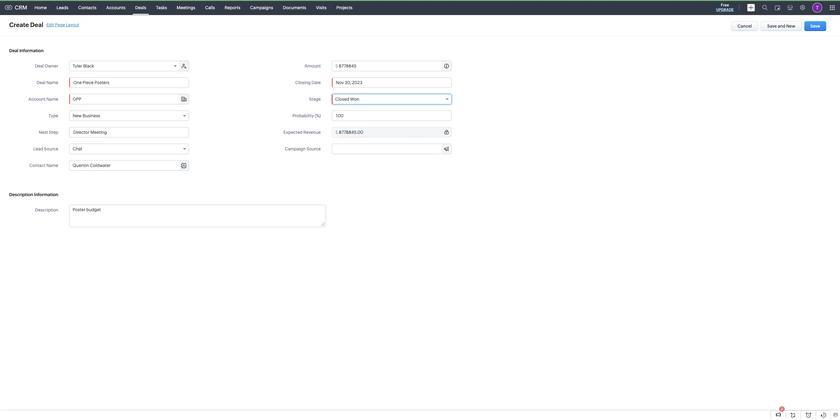 Task type: describe. For each thing, give the bounding box(es) containing it.
save button
[[805, 21, 827, 31]]

MMM D, YYYY text field
[[332, 77, 452, 88]]

tyler black
[[73, 64, 94, 69]]

$ for amount
[[336, 64, 338, 69]]

type
[[49, 113, 58, 118]]

business
[[83, 113, 100, 118]]

visits
[[316, 5, 327, 10]]

campaigns link
[[246, 0, 278, 15]]

cancel
[[738, 24, 753, 29]]

crm link
[[5, 4, 27, 11]]

closed won
[[336, 97, 360, 102]]

closed
[[336, 97, 350, 102]]

name for account name
[[46, 97, 58, 102]]

projects
[[337, 5, 353, 10]]

deal information
[[9, 48, 44, 53]]

tyler
[[73, 64, 82, 69]]

documents link
[[278, 0, 311, 15]]

lead source
[[33, 147, 58, 152]]

Closed Won field
[[332, 94, 452, 105]]

deals link
[[130, 0, 151, 15]]

closing
[[296, 80, 311, 85]]

new inside button
[[787, 24, 796, 29]]

campaign source
[[285, 147, 321, 152]]

create deal edit page layout
[[9, 21, 79, 28]]

information for deal information
[[19, 48, 44, 53]]

edit page layout link
[[46, 22, 79, 27]]

$ for expected revenue
[[336, 130, 338, 135]]

save for save and new
[[768, 24, 778, 29]]

home link
[[30, 0, 52, 15]]

documents
[[283, 5, 306, 10]]

deal for deal owner
[[35, 64, 44, 69]]

profile image
[[813, 3, 823, 12]]

account name
[[28, 97, 58, 102]]

deal for deal name
[[37, 80, 46, 85]]

2
[[782, 408, 784, 411]]

(%)
[[315, 113, 321, 118]]

probability (%)
[[293, 113, 321, 118]]

crm
[[15, 4, 27, 11]]

stage
[[309, 97, 321, 102]]

upgrade
[[717, 8, 734, 12]]

closing date
[[296, 80, 321, 85]]

new business
[[73, 113, 100, 118]]

black
[[83, 64, 94, 69]]

next
[[39, 130, 48, 135]]

search image
[[763, 5, 768, 10]]

probability
[[293, 113, 314, 118]]

tasks link
[[151, 0, 172, 15]]

expected revenue
[[284, 130, 321, 135]]

contact
[[29, 163, 46, 168]]

accounts link
[[101, 0, 130, 15]]

deals
[[135, 5, 146, 10]]

deal for deal information
[[9, 48, 18, 53]]



Task type: vqa. For each thing, say whether or not it's contained in the screenshot.
Channels image on the left bottom
no



Task type: locate. For each thing, give the bounding box(es) containing it.
calendar image
[[776, 5, 781, 10]]

source right lead
[[44, 147, 58, 152]]

step
[[49, 130, 58, 135]]

None field
[[70, 94, 189, 104], [332, 144, 452, 154], [70, 161, 189, 171], [70, 94, 189, 104], [332, 144, 452, 154], [70, 161, 189, 171]]

deal left edit
[[30, 21, 43, 28]]

source for lead source
[[44, 147, 58, 152]]

$ right amount
[[336, 64, 338, 69]]

information for description information
[[34, 193, 58, 197]]

description for description information
[[9, 193, 33, 197]]

tasks
[[156, 5, 167, 10]]

information up deal owner
[[19, 48, 44, 53]]

save for save
[[811, 24, 821, 29]]

0 horizontal spatial source
[[44, 147, 58, 152]]

0 horizontal spatial description
[[9, 193, 33, 197]]

create menu element
[[744, 0, 759, 15]]

save
[[768, 24, 778, 29], [811, 24, 821, 29]]

2 vertical spatial name
[[46, 163, 58, 168]]

next step
[[39, 130, 58, 135]]

1 vertical spatial name
[[46, 97, 58, 102]]

name right contact
[[46, 163, 58, 168]]

name for deal name
[[46, 80, 58, 85]]

information down contact name
[[34, 193, 58, 197]]

name right account
[[46, 97, 58, 102]]

new inside field
[[73, 113, 82, 118]]

edit
[[46, 22, 54, 27]]

2 $ from the top
[[336, 130, 338, 135]]

contacts link
[[73, 0, 101, 15]]

1 horizontal spatial save
[[811, 24, 821, 29]]

owner
[[45, 64, 58, 69]]

save inside button
[[768, 24, 778, 29]]

Tyler Black field
[[70, 61, 180, 71]]

description information
[[9, 193, 58, 197]]

home
[[35, 5, 47, 10]]

1 vertical spatial new
[[73, 113, 82, 118]]

1 horizontal spatial source
[[307, 147, 321, 152]]

name for contact name
[[46, 163, 58, 168]]

1 save from the left
[[768, 24, 778, 29]]

0 vertical spatial information
[[19, 48, 44, 53]]

deal down create
[[9, 48, 18, 53]]

deal owner
[[35, 64, 58, 69]]

visits link
[[311, 0, 332, 15]]

profile element
[[809, 0, 827, 15]]

source for campaign source
[[307, 147, 321, 152]]

2 save from the left
[[811, 24, 821, 29]]

contact name
[[29, 163, 58, 168]]

cancel button
[[732, 21, 759, 31]]

meetings link
[[172, 0, 200, 15]]

name down owner
[[46, 80, 58, 85]]

0 vertical spatial $
[[336, 64, 338, 69]]

1 horizontal spatial new
[[787, 24, 796, 29]]

amount
[[305, 64, 321, 69]]

2 name from the top
[[46, 97, 58, 102]]

New Business field
[[69, 111, 189, 121]]

free upgrade
[[717, 3, 734, 12]]

name
[[46, 80, 58, 85], [46, 97, 58, 102], [46, 163, 58, 168]]

leads
[[57, 5, 68, 10]]

2 source from the left
[[307, 147, 321, 152]]

layout
[[66, 22, 79, 27]]

account
[[28, 97, 46, 102]]

revenue
[[304, 130, 321, 135]]

None text field
[[332, 111, 452, 121], [69, 127, 189, 138], [70, 205, 326, 227], [332, 111, 452, 121], [69, 127, 189, 138], [70, 205, 326, 227]]

save left and
[[768, 24, 778, 29]]

page
[[55, 22, 65, 27]]

deal name
[[37, 80, 58, 85]]

contacts
[[78, 5, 97, 10]]

1 source from the left
[[44, 147, 58, 152]]

campaign
[[285, 147, 306, 152]]

new
[[787, 24, 796, 29], [73, 113, 82, 118]]

reports
[[225, 5, 241, 10]]

date
[[312, 80, 321, 85]]

leads link
[[52, 0, 73, 15]]

deal up account name
[[37, 80, 46, 85]]

1 horizontal spatial description
[[35, 208, 58, 213]]

reports link
[[220, 0, 246, 15]]

information
[[19, 48, 44, 53], [34, 193, 58, 197]]

campaigns
[[250, 5, 273, 10]]

save and new button
[[761, 21, 803, 31]]

None text field
[[339, 61, 452, 71], [69, 77, 189, 88], [70, 94, 189, 104], [339, 128, 452, 137], [332, 144, 452, 154], [70, 161, 189, 171], [339, 61, 452, 71], [69, 77, 189, 88], [70, 94, 189, 104], [339, 128, 452, 137], [332, 144, 452, 154], [70, 161, 189, 171]]

1 name from the top
[[46, 80, 58, 85]]

lead
[[33, 147, 43, 152]]

1 vertical spatial information
[[34, 193, 58, 197]]

expected
[[284, 130, 303, 135]]

accounts
[[106, 5, 126, 10]]

chat
[[73, 147, 82, 152]]

3 name from the top
[[46, 163, 58, 168]]

0 horizontal spatial save
[[768, 24, 778, 29]]

description for description
[[35, 208, 58, 213]]

calls
[[205, 5, 215, 10]]

description
[[9, 193, 33, 197], [35, 208, 58, 213]]

create
[[9, 21, 29, 28]]

save and new
[[768, 24, 796, 29]]

and
[[778, 24, 786, 29]]

$ right the revenue
[[336, 130, 338, 135]]

new right and
[[787, 24, 796, 29]]

won
[[350, 97, 360, 102]]

source
[[44, 147, 58, 152], [307, 147, 321, 152]]

new left business
[[73, 113, 82, 118]]

search element
[[759, 0, 772, 15]]

0 horizontal spatial new
[[73, 113, 82, 118]]

save inside button
[[811, 24, 821, 29]]

0 vertical spatial name
[[46, 80, 58, 85]]

1 $ from the top
[[336, 64, 338, 69]]

meetings
[[177, 5, 196, 10]]

projects link
[[332, 0, 358, 15]]

Chat field
[[69, 144, 189, 154]]

0 vertical spatial new
[[787, 24, 796, 29]]

$
[[336, 64, 338, 69], [336, 130, 338, 135]]

calls link
[[200, 0, 220, 15]]

1 vertical spatial description
[[35, 208, 58, 213]]

deal
[[30, 21, 43, 28], [9, 48, 18, 53], [35, 64, 44, 69], [37, 80, 46, 85]]

create menu image
[[748, 4, 756, 11]]

0 vertical spatial description
[[9, 193, 33, 197]]

1 vertical spatial $
[[336, 130, 338, 135]]

save down the profile element
[[811, 24, 821, 29]]

deal left owner
[[35, 64, 44, 69]]

free
[[722, 3, 730, 7]]

source down the revenue
[[307, 147, 321, 152]]



